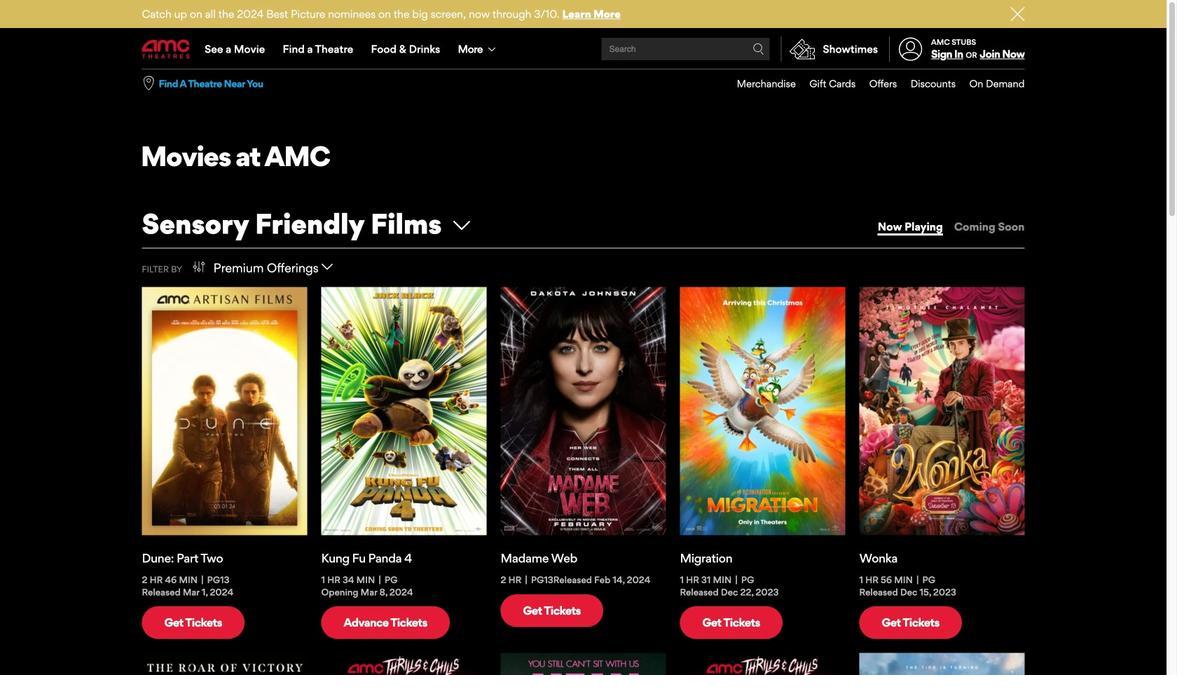 Task type: describe. For each thing, give the bounding box(es) containing it.
movie poster for dune: part two image
[[142, 287, 307, 535]]

movie poster for aquaman and the lost kingdom image
[[860, 653, 1025, 675]]

3 menu item from the left
[[856, 69, 898, 98]]

user profile image
[[891, 37, 931, 61]]

sign in or join amc stubs element
[[890, 29, 1025, 69]]

movie poster for demon slayer: kimetsu no yaiba - to the hashira training image
[[142, 653, 307, 675]]

search the AMC website text field
[[608, 44, 753, 54]]

4 menu item from the left
[[898, 69, 956, 98]]

5 menu item from the left
[[956, 69, 1025, 98]]



Task type: locate. For each thing, give the bounding box(es) containing it.
movie poster for kung fu panda 4 image
[[321, 287, 487, 535]]

movie poster for madame web image
[[501, 287, 666, 535]]

showtimes image
[[782, 36, 823, 62]]

submit search icon image
[[753, 43, 765, 55]]

2 menu item from the left
[[796, 69, 856, 98]]

0 vertical spatial menu
[[142, 29, 1025, 69]]

1 vertical spatial menu
[[724, 69, 1025, 98]]

movie poster for migration image
[[680, 287, 846, 535]]

menu item
[[724, 69, 796, 98], [796, 69, 856, 98], [856, 69, 898, 98], [898, 69, 956, 98], [956, 69, 1025, 98]]

cookie consent banner dialog
[[0, 637, 1167, 675]]

amc logo image
[[142, 40, 191, 59], [142, 40, 191, 59]]

menu
[[142, 29, 1025, 69], [724, 69, 1025, 98]]

movie poster for wonka image
[[860, 287, 1025, 535]]

1 menu item from the left
[[724, 69, 796, 98]]

movie poster for lisa frankenstein image
[[680, 653, 846, 675]]

movie poster for night swim image
[[321, 653, 487, 675]]

movie poster for mean girls image
[[501, 653, 666, 675]]



Task type: vqa. For each thing, say whether or not it's contained in the screenshot.
Sign in or Join AMC stubs element
yes



